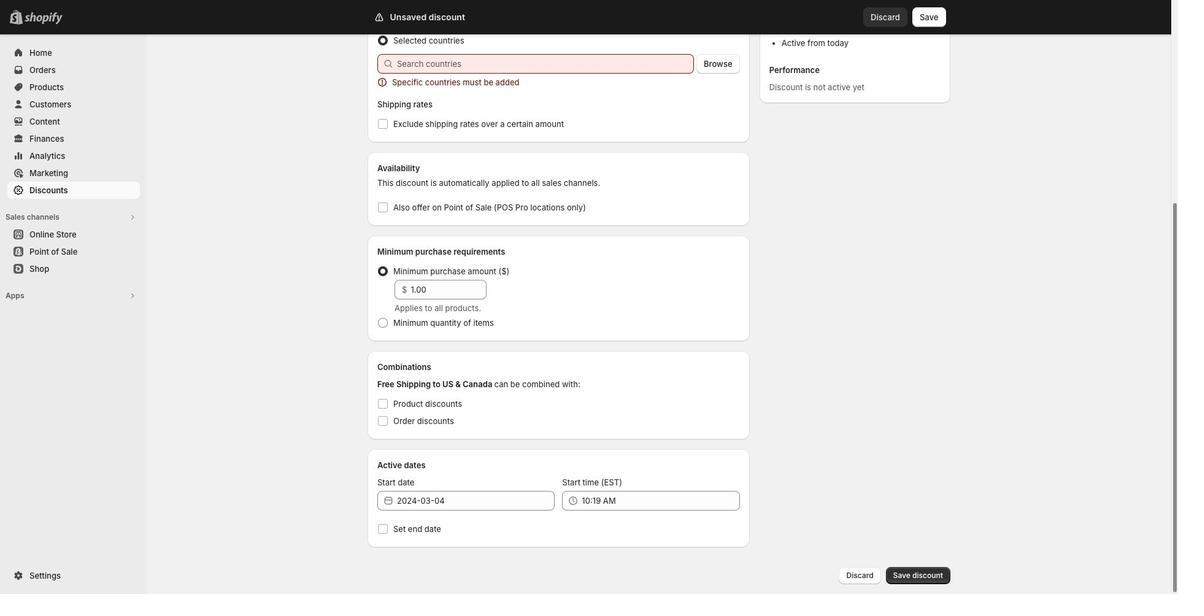 Task type: vqa. For each thing, say whether or not it's contained in the screenshot.
"Search countries" text field on the top of the page
yes



Task type: locate. For each thing, give the bounding box(es) containing it.
0.00 text field
[[411, 280, 487, 300]]

Search countries text field
[[397, 54, 695, 74]]



Task type: describe. For each thing, give the bounding box(es) containing it.
Enter time text field
[[582, 491, 740, 511]]

YYYY-MM-DD text field
[[397, 491, 555, 511]]

shopify image
[[25, 12, 63, 25]]



